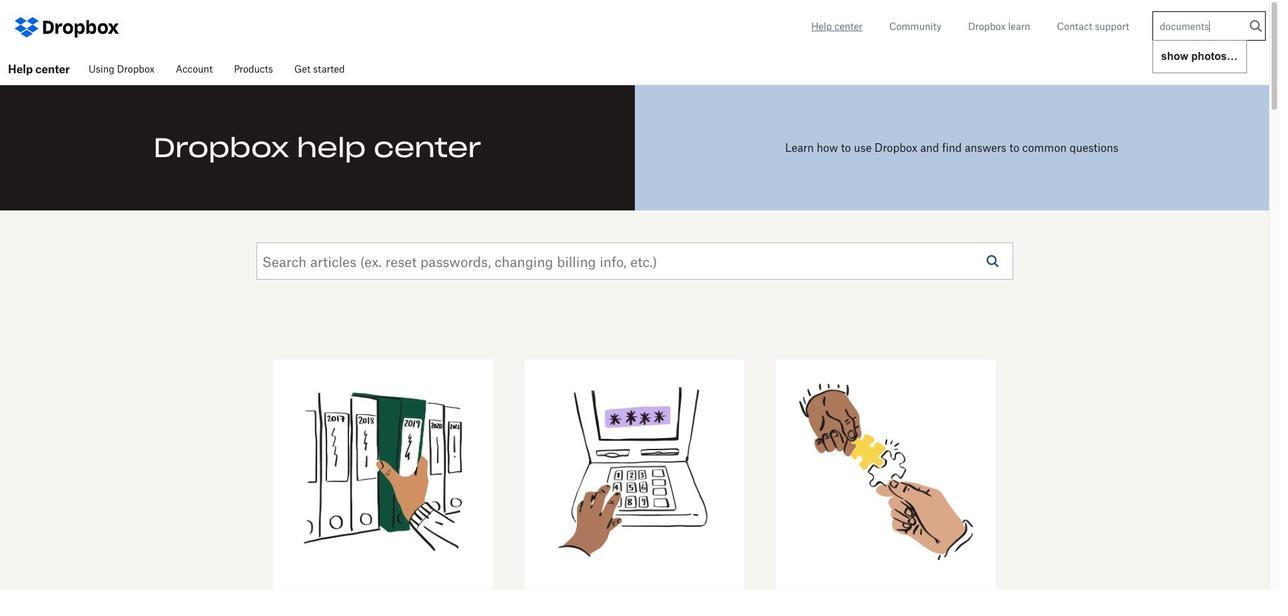 Task type: vqa. For each thing, say whether or not it's contained in the screenshot.
Search text box within Clear search box
no



Task type: locate. For each thing, give the bounding box(es) containing it.
None search field
[[257, 243, 983, 281]]

dropbox image
[[40, 14, 120, 40]]

search text field for right clear icon
[[1154, 12, 1247, 40]]

0 vertical spatial clear image
[[1247, 21, 1257, 31]]

Search text field
[[1154, 12, 1247, 40], [257, 243, 973, 281]]

1 vertical spatial clear image
[[973, 257, 983, 267]]

search image for right clear icon
[[1250, 20, 1262, 32]]

clear image
[[1247, 21, 1257, 31], [973, 257, 983, 267]]

search image
[[1250, 20, 1262, 32], [987, 255, 999, 267], [987, 255, 999, 267]]

0 vertical spatial search text field
[[1154, 12, 1247, 40]]

0 horizontal spatial search text field
[[257, 243, 973, 281]]

1 horizontal spatial search text field
[[1154, 12, 1247, 40]]

1 vertical spatial search text field
[[257, 243, 973, 281]]

None search field
[[1153, 12, 1257, 73]]



Task type: describe. For each thing, give the bounding box(es) containing it.
search text field for leftmost clear icon
[[257, 243, 973, 281]]

show photos as a slide show option
[[1154, 41, 1251, 73]]

1 horizontal spatial clear image
[[1247, 21, 1257, 31]]

0 horizontal spatial clear image
[[973, 257, 983, 267]]

search image
[[1250, 20, 1262, 32]]

search image for leftmost clear icon
[[987, 255, 999, 267]]



